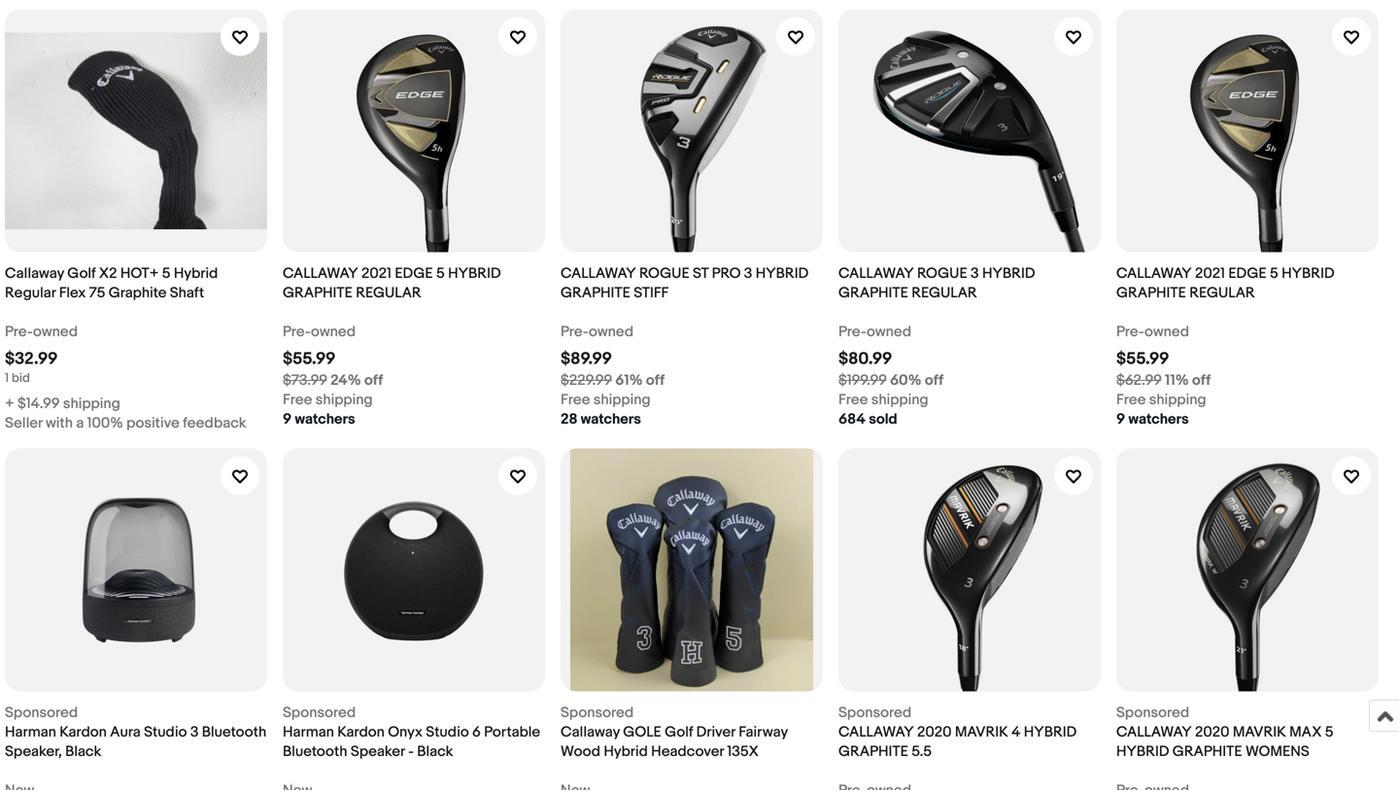 Task type: locate. For each thing, give the bounding box(es) containing it.
off inside pre-owned $55.99 $62.99 11% off free shipping 9 watchers
[[1193, 372, 1211, 389]]

2020 for graphite
[[1195, 724, 1230, 741]]

2 regular from the left
[[912, 284, 977, 302]]

sponsored inside sponsored harman kardon aura studio 3 bluetooth speaker, black
[[5, 704, 78, 722]]

watchers for pre-owned $89.99 $229.99 61% off free shipping 28 watchers
[[581, 411, 641, 428]]

+ $14.99 shipping text field
[[5, 394, 120, 414]]

max
[[1290, 724, 1322, 741]]

graphite up $80.99
[[839, 284, 909, 302]]

9 down $73.99
[[283, 411, 292, 428]]

callaway rogue 3 hybrid graphite regular
[[839, 265, 1035, 302]]

pre- up $62.99
[[1117, 323, 1145, 341]]

2 horizontal spatial free shipping text field
[[839, 390, 929, 410]]

sponsored
[[5, 704, 78, 722], [283, 704, 356, 722], [561, 704, 634, 722], [839, 704, 912, 722], [1117, 704, 1190, 722]]

3 watchers from the left
[[1129, 411, 1189, 428]]

1 horizontal spatial 3
[[744, 265, 753, 282]]

4 owned from the left
[[867, 323, 912, 341]]

callaway inside the sponsored callaway 2020 mavrik max 5 hybrid graphite womens
[[1117, 724, 1192, 741]]

rogue inside callaway rogue 3 hybrid graphite regular
[[917, 265, 968, 282]]

0 horizontal spatial 9
[[283, 411, 292, 428]]

4 sponsored from the left
[[839, 704, 912, 722]]

shipping inside pre-owned $80.99 $199.99 60% off free shipping 684 sold
[[872, 391, 929, 409]]

off inside pre-owned $55.99 $73.99 24% off free shipping 9 watchers
[[364, 372, 383, 389]]

golf up flex
[[67, 265, 96, 282]]

off right 11%
[[1193, 372, 1211, 389]]

None text field
[[5, 781, 34, 790], [283, 781, 312, 790], [561, 781, 590, 790], [5, 781, 34, 790], [283, 781, 312, 790], [561, 781, 590, 790]]

studio inside sponsored harman kardon onyx studio 6 portable bluetooth speaker - black
[[426, 724, 469, 741]]

hybrid
[[174, 265, 218, 282], [604, 743, 648, 761]]

callaway 2021 edge 5 hybrid graphite regular for pre-owned $55.99 $62.99 11% off free shipping 9 watchers
[[1117, 265, 1335, 302]]

rogue
[[639, 265, 690, 282], [917, 265, 968, 282]]

1 horizontal spatial pre-owned text field
[[283, 322, 356, 342]]

x2
[[99, 265, 117, 282]]

1 callaway 2021 edge 5 hybrid graphite regular from the left
[[283, 265, 501, 302]]

black inside sponsored harman kardon aura studio 3 bluetooth speaker, black
[[65, 743, 101, 761]]

free for pre-owned $89.99 $229.99 61% off free shipping 28 watchers
[[561, 391, 590, 409]]

womens
[[1246, 743, 1310, 761]]

callaway inside callaway rogue st pro 3 hybrid graphite stiff
[[561, 265, 636, 282]]

1 studio from the left
[[144, 724, 187, 741]]

2 sponsored from the left
[[283, 704, 356, 722]]

watchers inside pre-owned $55.99 $73.99 24% off free shipping 9 watchers
[[295, 411, 355, 428]]

owned inside 'pre-owned $89.99 $229.99 61% off free shipping 28 watchers'
[[589, 323, 634, 341]]

+
[[5, 395, 14, 413]]

2 $55.99 text field from the left
[[1117, 349, 1170, 369]]

shipping down 11%
[[1149, 391, 1207, 409]]

1 horizontal spatial 2020
[[1195, 724, 1230, 741]]

callaway for pre-owned $55.99 $73.99 24% off free shipping 9 watchers
[[283, 265, 358, 282]]

pre-owned text field for $89.99
[[561, 322, 634, 342]]

1 horizontal spatial rogue
[[917, 265, 968, 282]]

1 horizontal spatial watchers
[[581, 411, 641, 428]]

0 vertical spatial hybrid
[[174, 265, 218, 282]]

free inside pre-owned $55.99 $73.99 24% off free shipping 9 watchers
[[283, 391, 312, 409]]

owned for pre-owned $80.99 $199.99 60% off free shipping 684 sold
[[867, 323, 912, 341]]

1 sponsored from the left
[[5, 704, 78, 722]]

1 rogue from the left
[[639, 265, 690, 282]]

2020 up 5.5
[[917, 724, 952, 741]]

shipping
[[316, 391, 373, 409], [594, 391, 651, 409], [872, 391, 929, 409], [1149, 391, 1207, 409], [63, 395, 120, 413]]

shipping inside pre-owned $55.99 $62.99 11% off free shipping 9 watchers
[[1149, 391, 1207, 409]]

graphite left stiff on the top left
[[561, 284, 631, 302]]

pre- up $73.99
[[283, 323, 311, 341]]

studio left 6 in the left bottom of the page
[[426, 724, 469, 741]]

1 9 from the left
[[283, 411, 292, 428]]

pre- inside pre-owned $32.99 1 bid + $14.99 shipping seller with a 100% positive feedback
[[5, 323, 33, 341]]

1 black from the left
[[65, 743, 101, 761]]

1 horizontal spatial callaway
[[561, 724, 620, 741]]

1 $55.99 from the left
[[283, 349, 336, 369]]

2 horizontal spatial 3
[[971, 265, 979, 282]]

$55.99 text field up $73.99
[[283, 349, 336, 369]]

sponsored text field for sponsored harman kardon onyx studio 6 portable bluetooth speaker - black
[[283, 703, 356, 723]]

3 sponsored from the left
[[561, 704, 634, 722]]

9 inside pre-owned $55.99 $62.99 11% off free shipping 9 watchers
[[1117, 411, 1126, 428]]

pre-owned text field for $80.99
[[839, 322, 912, 342]]

$55.99 for pre-owned $55.99 $62.99 11% off free shipping 9 watchers
[[1117, 349, 1170, 369]]

2 pre-owned text field from the left
[[283, 322, 356, 342]]

positive
[[126, 415, 180, 432]]

watchers down previous price $73.99 24% off 'text field'
[[295, 411, 355, 428]]

bluetooth
[[202, 724, 267, 741], [283, 743, 347, 761]]

2 2020 from the left
[[1195, 724, 1230, 741]]

callaway down sponsored text field
[[561, 724, 620, 741]]

0 horizontal spatial bluetooth
[[202, 724, 267, 741]]

1 horizontal spatial studio
[[426, 724, 469, 741]]

0 horizontal spatial black
[[65, 743, 101, 761]]

1 bid text field
[[5, 371, 30, 386]]

off inside 'pre-owned $89.99 $229.99 61% off free shipping 28 watchers'
[[646, 372, 665, 389]]

harman left onyx
[[283, 724, 334, 741]]

sponsored inside sponsored callaway gole golf driver fairway wood hybrid headcover 135x
[[561, 704, 634, 722]]

free up 28
[[561, 391, 590, 409]]

$80.99
[[839, 349, 892, 369]]

4
[[1012, 724, 1021, 741]]

3
[[744, 265, 753, 282], [971, 265, 979, 282], [190, 724, 199, 741]]

2021 for pre-owned $55.99 $62.99 11% off free shipping 9 watchers
[[1195, 265, 1225, 282]]

off right 60%
[[925, 372, 944, 389]]

1 horizontal spatial pre-owned text field
[[1117, 322, 1190, 342]]

$199.99
[[839, 372, 887, 389]]

kardon inside sponsored harman kardon aura studio 3 bluetooth speaker, black
[[60, 724, 107, 741]]

60%
[[890, 372, 922, 389]]

2 horizontal spatial pre-owned text field
[[561, 322, 634, 342]]

pre-owned text field up $80.99
[[839, 322, 912, 342]]

9 inside pre-owned $55.99 $73.99 24% off free shipping 9 watchers
[[283, 411, 292, 428]]

shaft
[[170, 284, 204, 302]]

free shipping text field down $229.99
[[561, 390, 651, 410]]

0 horizontal spatial free shipping text field
[[283, 390, 373, 410]]

1 free from the left
[[283, 391, 312, 409]]

1
[[5, 371, 9, 386]]

mavrik inside sponsored callaway 2020 mavrik 4 hybrid graphite 5.5
[[955, 724, 1009, 741]]

0 horizontal spatial pre-owned text field
[[5, 322, 78, 342]]

st
[[693, 265, 709, 282]]

2 harman from the left
[[283, 724, 334, 741]]

5 pre- from the left
[[1117, 323, 1145, 341]]

0 horizontal spatial $55.99
[[283, 349, 336, 369]]

black inside sponsored harman kardon onyx studio 6 portable bluetooth speaker - black
[[417, 743, 453, 761]]

hybrid down gole
[[604, 743, 648, 761]]

free shipping text field down 24%
[[283, 390, 373, 410]]

shipping up a
[[63, 395, 120, 413]]

callaway inside callaway golf x2 hot+ 5 hybrid regular flex 75 graphite shaft
[[5, 265, 64, 282]]

harman inside sponsored harman kardon onyx studio 6 portable bluetooth speaker - black
[[283, 724, 334, 741]]

harman inside sponsored harman kardon aura studio 3 bluetooth speaker, black
[[5, 724, 56, 741]]

0 horizontal spatial 9 watchers text field
[[283, 410, 355, 429]]

1 horizontal spatial kardon
[[337, 724, 385, 741]]

pre- inside pre-owned $55.99 $62.99 11% off free shipping 9 watchers
[[1117, 323, 1145, 341]]

hybrid up shaft
[[174, 265, 218, 282]]

off inside pre-owned $80.99 $199.99 60% off free shipping 684 sold
[[925, 372, 944, 389]]

3 sponsored text field from the left
[[839, 703, 912, 723]]

mavrik
[[955, 724, 1009, 741], [1233, 724, 1287, 741]]

1 horizontal spatial free shipping text field
[[561, 390, 651, 410]]

2 pre- from the left
[[283, 323, 311, 341]]

$80.99 text field
[[839, 349, 892, 369]]

5 owned from the left
[[1145, 323, 1190, 341]]

1 pre- from the left
[[5, 323, 33, 341]]

onyx
[[388, 724, 423, 741]]

0 horizontal spatial callaway
[[5, 265, 64, 282]]

0 horizontal spatial 2020
[[917, 724, 952, 741]]

2 $55.99 from the left
[[1117, 349, 1170, 369]]

watchers down free shipping text field
[[1129, 411, 1189, 428]]

1 $55.99 text field from the left
[[283, 349, 336, 369]]

1 off from the left
[[364, 372, 383, 389]]

sponsored callaway gole golf driver fairway wood hybrid headcover 135x
[[561, 704, 788, 761]]

kardon
[[60, 724, 107, 741], [337, 724, 385, 741]]

2 9 from the left
[[1117, 411, 1126, 428]]

2 black from the left
[[417, 743, 453, 761]]

2 sponsored text field from the left
[[283, 703, 356, 723]]

1 horizontal spatial harman
[[283, 724, 334, 741]]

callaway rogue st pro 3 hybrid graphite stiff
[[561, 265, 809, 302]]

1 9 watchers text field from the left
[[283, 410, 355, 429]]

watchers for pre-owned $55.99 $73.99 24% off free shipping 9 watchers
[[295, 411, 355, 428]]

sponsored inside sponsored callaway 2020 mavrik 4 hybrid graphite 5.5
[[839, 704, 912, 722]]

2020 left max
[[1195, 724, 1230, 741]]

pre- up $32.99 text box
[[5, 323, 33, 341]]

shipping for pre-owned $55.99 $73.99 24% off free shipping 9 watchers
[[316, 391, 373, 409]]

pre- inside pre-owned $55.99 $73.99 24% off free shipping 9 watchers
[[283, 323, 311, 341]]

None text field
[[839, 781, 912, 790], [1117, 781, 1190, 790], [839, 781, 912, 790], [1117, 781, 1190, 790]]

2 watchers from the left
[[581, 411, 641, 428]]

shipping for pre-owned $32.99 1 bid + $14.99 shipping seller with a 100% positive feedback
[[63, 395, 120, 413]]

shipping inside pre-owned $32.99 1 bid + $14.99 shipping seller with a 100% positive feedback
[[63, 395, 120, 413]]

2 edge from the left
[[1229, 265, 1267, 282]]

owned inside pre-owned $32.99 1 bid + $14.99 shipping seller with a 100% positive feedback
[[33, 323, 78, 341]]

harman for harman kardon aura studio 3 bluetooth speaker, black
[[5, 724, 56, 741]]

0 vertical spatial golf
[[67, 265, 96, 282]]

seller
[[5, 415, 42, 432]]

2 horizontal spatial watchers
[[1129, 411, 1189, 428]]

2 2021 from the left
[[1195, 265, 1225, 282]]

1 owned from the left
[[33, 323, 78, 341]]

golf up headcover
[[665, 724, 693, 741]]

1 mavrik from the left
[[955, 724, 1009, 741]]

pre- inside 'pre-owned $89.99 $229.99 61% off free shipping 28 watchers'
[[561, 323, 589, 341]]

pre- inside pre-owned $80.99 $199.99 60% off free shipping 684 sold
[[839, 323, 867, 341]]

graphite
[[109, 284, 167, 302]]

sponsored for sponsored callaway 2020 mavrik 4 hybrid graphite 5.5
[[839, 704, 912, 722]]

1 horizontal spatial 9 watchers text field
[[1117, 410, 1189, 429]]

pre-owned text field up $32.99 text box
[[5, 322, 78, 342]]

9 watchers text field down previous price $73.99 24% off 'text field'
[[283, 410, 355, 429]]

1 regular from the left
[[356, 284, 422, 302]]

2 kardon from the left
[[337, 724, 385, 741]]

1 horizontal spatial $55.99 text field
[[1117, 349, 1170, 369]]

free down $62.99
[[1117, 391, 1146, 409]]

1 2021 from the left
[[362, 265, 392, 282]]

owned up the $89.99
[[589, 323, 634, 341]]

regular for pre-owned $55.99 $62.99 11% off free shipping 9 watchers
[[1190, 284, 1255, 302]]

free inside pre-owned $55.99 $62.99 11% off free shipping 9 watchers
[[1117, 391, 1146, 409]]

0 horizontal spatial pre-owned text field
[[839, 322, 912, 342]]

owned up previous price $73.99 24% off 'text field'
[[311, 323, 356, 341]]

pre-owned text field for $55.99
[[1117, 322, 1190, 342]]

6
[[472, 724, 481, 741]]

$55.99 text field up $62.99
[[1117, 349, 1170, 369]]

pro
[[712, 265, 741, 282]]

golf inside sponsored callaway gole golf driver fairway wood hybrid headcover 135x
[[665, 724, 693, 741]]

4 sponsored text field from the left
[[1117, 703, 1190, 723]]

1 horizontal spatial regular
[[912, 284, 977, 302]]

black right -
[[417, 743, 453, 761]]

owned up previous price $62.99 11% off text box
[[1145, 323, 1190, 341]]

9 watchers text field down previous price $62.99 11% off text box
[[1117, 410, 1189, 429]]

3 regular from the left
[[1190, 284, 1255, 302]]

2 callaway 2021 edge 5 hybrid graphite regular from the left
[[1117, 265, 1335, 302]]

3 off from the left
[[925, 372, 944, 389]]

pre- for pre-owned $32.99 1 bid + $14.99 shipping seller with a 100% positive feedback
[[5, 323, 33, 341]]

rogue for $80.99
[[917, 265, 968, 282]]

watchers down previous price $229.99 61% off text box
[[581, 411, 641, 428]]

1 vertical spatial callaway
[[561, 724, 620, 741]]

1 watchers from the left
[[295, 411, 355, 428]]

graphite left 5.5
[[839, 743, 909, 761]]

edge
[[395, 265, 433, 282], [1229, 265, 1267, 282]]

1 vertical spatial golf
[[665, 724, 693, 741]]

5 inside callaway golf x2 hot+ 5 hybrid regular flex 75 graphite shaft
[[162, 265, 171, 282]]

mavrik up womens
[[1233, 724, 1287, 741]]

owned for pre-owned $89.99 $229.99 61% off free shipping 28 watchers
[[589, 323, 634, 341]]

1 free shipping text field from the left
[[283, 390, 373, 410]]

a
[[76, 415, 84, 432]]

1 pre-owned text field from the left
[[839, 322, 912, 342]]

watchers inside pre-owned $55.99 $62.99 11% off free shipping 9 watchers
[[1129, 411, 1189, 428]]

$55.99 inside pre-owned $55.99 $62.99 11% off free shipping 9 watchers
[[1117, 349, 1170, 369]]

Sponsored text field
[[5, 703, 78, 723], [283, 703, 356, 723], [839, 703, 912, 723], [1117, 703, 1190, 723]]

sponsored inside the sponsored callaway 2020 mavrik max 5 hybrid graphite womens
[[1117, 704, 1190, 722]]

owned inside pre-owned $55.99 $62.99 11% off free shipping 9 watchers
[[1145, 323, 1190, 341]]

off right 24%
[[364, 372, 383, 389]]

2 pre-owned text field from the left
[[1117, 322, 1190, 342]]

2 mavrik from the left
[[1233, 724, 1287, 741]]

callaway for pre-owned $89.99 $229.99 61% off free shipping 28 watchers
[[561, 265, 636, 282]]

1 horizontal spatial $55.99
[[1117, 349, 1170, 369]]

1 horizontal spatial bluetooth
[[283, 743, 347, 761]]

sponsored text field for sponsored callaway 2020 mavrik max 5 hybrid graphite womens
[[1117, 703, 1190, 723]]

off
[[364, 372, 383, 389], [646, 372, 665, 389], [925, 372, 944, 389], [1193, 372, 1211, 389]]

0 horizontal spatial edge
[[395, 265, 433, 282]]

2 studio from the left
[[426, 724, 469, 741]]

harman up speaker,
[[5, 724, 56, 741]]

$32.99
[[5, 349, 58, 369]]

pre- up $80.99 text box
[[839, 323, 867, 341]]

Pre-owned text field
[[839, 322, 912, 342], [1117, 322, 1190, 342]]

pre-owned text field for $55.99
[[283, 322, 356, 342]]

callaway
[[5, 265, 64, 282], [561, 724, 620, 741]]

hybrid
[[448, 265, 501, 282], [756, 265, 809, 282], [983, 265, 1035, 282], [1282, 265, 1335, 282], [1024, 724, 1077, 741], [1117, 743, 1170, 761]]

2 horizontal spatial regular
[[1190, 284, 1255, 302]]

9 for pre-owned $55.99 $73.99 24% off free shipping 9 watchers
[[283, 411, 292, 428]]

1 sponsored text field from the left
[[5, 703, 78, 723]]

3 free from the left
[[839, 391, 868, 409]]

3 pre-owned text field from the left
[[561, 322, 634, 342]]

2 rogue from the left
[[917, 265, 968, 282]]

$55.99 up $62.99
[[1117, 349, 1170, 369]]

1 harman from the left
[[5, 724, 56, 741]]

owned inside pre-owned $80.99 $199.99 60% off free shipping 684 sold
[[867, 323, 912, 341]]

0 horizontal spatial kardon
[[60, 724, 107, 741]]

owned
[[33, 323, 78, 341], [311, 323, 356, 341], [589, 323, 634, 341], [867, 323, 912, 341], [1145, 323, 1190, 341]]

pre-owned $80.99 $199.99 60% off free shipping 684 sold
[[839, 323, 944, 428]]

0 horizontal spatial rogue
[[639, 265, 690, 282]]

1 vertical spatial bluetooth
[[283, 743, 347, 761]]

$32.99 text field
[[5, 349, 58, 369]]

black right speaker,
[[65, 743, 101, 761]]

sponsored inside sponsored harman kardon onyx studio 6 portable bluetooth speaker - black
[[283, 704, 356, 722]]

free down $73.99
[[283, 391, 312, 409]]

free inside 'pre-owned $89.99 $229.99 61% off free shipping 28 watchers'
[[561, 391, 590, 409]]

shipping down 60%
[[872, 391, 929, 409]]

kardon for speaker
[[337, 724, 385, 741]]

pre-owned text field up previous price $73.99 24% off 'text field'
[[283, 322, 356, 342]]

0 horizontal spatial hybrid
[[174, 265, 218, 282]]

graphite left womens
[[1173, 743, 1243, 761]]

2 9 watchers text field from the left
[[1117, 410, 1189, 429]]

1 horizontal spatial hybrid
[[604, 743, 648, 761]]

shipping inside pre-owned $55.99 $73.99 24% off free shipping 9 watchers
[[316, 391, 373, 409]]

golf
[[67, 265, 96, 282], [665, 724, 693, 741]]

1 vertical spatial hybrid
[[604, 743, 648, 761]]

1 edge from the left
[[395, 265, 433, 282]]

callaway 2021 edge 5 hybrid graphite regular
[[283, 265, 501, 302], [1117, 265, 1335, 302]]

0 vertical spatial callaway
[[5, 265, 64, 282]]

speaker
[[351, 743, 405, 761]]

0 horizontal spatial mavrik
[[955, 724, 1009, 741]]

free
[[283, 391, 312, 409], [561, 391, 590, 409], [839, 391, 868, 409], [1117, 391, 1146, 409]]

free shipping text field up sold
[[839, 390, 929, 410]]

pre-
[[5, 323, 33, 341], [283, 323, 311, 341], [561, 323, 589, 341], [839, 323, 867, 341], [1117, 323, 1145, 341]]

rogue inside callaway rogue st pro 3 hybrid graphite stiff
[[639, 265, 690, 282]]

$62.99
[[1117, 372, 1162, 389]]

3 inside sponsored harman kardon aura studio 3 bluetooth speaker, black
[[190, 724, 199, 741]]

mavrik left 4
[[955, 724, 1009, 741]]

kardon left aura
[[60, 724, 107, 741]]

0 horizontal spatial 3
[[190, 724, 199, 741]]

0 horizontal spatial harman
[[5, 724, 56, 741]]

studio
[[144, 724, 187, 741], [426, 724, 469, 741]]

$55.99 up $73.99
[[283, 349, 336, 369]]

shipping down 24%
[[316, 391, 373, 409]]

0 horizontal spatial callaway 2021 edge 5 hybrid graphite regular
[[283, 265, 501, 302]]

regular
[[356, 284, 422, 302], [912, 284, 977, 302], [1190, 284, 1255, 302]]

Pre-owned text field
[[5, 322, 78, 342], [283, 322, 356, 342], [561, 322, 634, 342]]

edge for pre-owned $55.99 $62.99 11% off free shipping 9 watchers
[[1229, 265, 1267, 282]]

0 horizontal spatial regular
[[356, 284, 422, 302]]

flex
[[59, 284, 86, 302]]

2 free shipping text field from the left
[[561, 390, 651, 410]]

pre-owned $89.99 $229.99 61% off free shipping 28 watchers
[[561, 323, 665, 428]]

graphite up pre-owned $55.99 $62.99 11% off free shipping 9 watchers
[[1117, 284, 1186, 302]]

1 horizontal spatial black
[[417, 743, 453, 761]]

studio inside sponsored harman kardon aura studio 3 bluetooth speaker, black
[[144, 724, 187, 741]]

1 horizontal spatial mavrik
[[1233, 724, 1287, 741]]

driver
[[696, 724, 736, 741]]

9 watchers text field
[[283, 410, 355, 429], [1117, 410, 1189, 429]]

callaway for pre-owned $55.99 $62.99 11% off free shipping 9 watchers
[[1117, 265, 1192, 282]]

0 horizontal spatial $55.99 text field
[[283, 349, 336, 369]]

pre- for pre-owned $55.99 $73.99 24% off free shipping 9 watchers
[[283, 323, 311, 341]]

watchers for pre-owned $55.99 $62.99 11% off free shipping 9 watchers
[[1129, 411, 1189, 428]]

0 horizontal spatial watchers
[[295, 411, 355, 428]]

$55.99
[[283, 349, 336, 369], [1117, 349, 1170, 369]]

135x
[[727, 743, 759, 761]]

$55.99 inside pre-owned $55.99 $73.99 24% off free shipping 9 watchers
[[283, 349, 336, 369]]

bluetooth inside sponsored harman kardon aura studio 3 bluetooth speaker, black
[[202, 724, 267, 741]]

1 horizontal spatial 9
[[1117, 411, 1126, 428]]

2 off from the left
[[646, 372, 665, 389]]

bluetooth inside sponsored harman kardon onyx studio 6 portable bluetooth speaker - black
[[283, 743, 347, 761]]

watchers
[[295, 411, 355, 428], [581, 411, 641, 428], [1129, 411, 1189, 428]]

2020 inside the sponsored callaway 2020 mavrik max 5 hybrid graphite womens
[[1195, 724, 1230, 741]]

9
[[283, 411, 292, 428], [1117, 411, 1126, 428]]

0 horizontal spatial studio
[[144, 724, 187, 741]]

free up 684
[[839, 391, 868, 409]]

wood
[[561, 743, 601, 761]]

off for pre-owned $55.99 $73.99 24% off free shipping 9 watchers
[[364, 372, 383, 389]]

5
[[162, 265, 171, 282], [436, 265, 445, 282], [1270, 265, 1279, 282], [1325, 724, 1334, 741]]

4 pre- from the left
[[839, 323, 867, 341]]

Free shipping text field
[[1117, 390, 1207, 410]]

1 horizontal spatial callaway 2021 edge 5 hybrid graphite regular
[[1117, 265, 1335, 302]]

684
[[839, 411, 866, 428]]

pre- up the $89.99
[[561, 323, 589, 341]]

1 kardon from the left
[[60, 724, 107, 741]]

off right 61%
[[646, 372, 665, 389]]

owned up $80.99
[[867, 323, 912, 341]]

sponsored for sponsored callaway 2020 mavrik max 5 hybrid graphite womens
[[1117, 704, 1190, 722]]

2021
[[362, 265, 392, 282], [1195, 265, 1225, 282]]

2021 for pre-owned $55.99 $73.99 24% off free shipping 9 watchers
[[362, 265, 392, 282]]

callaway inside callaway rogue 3 hybrid graphite regular
[[839, 265, 914, 282]]

$55.99 text field for pre-owned $55.99 $62.99 11% off free shipping 9 watchers
[[1117, 349, 1170, 369]]

graphite
[[283, 284, 353, 302], [561, 284, 631, 302], [839, 284, 909, 302], [1117, 284, 1186, 302], [839, 743, 909, 761], [1173, 743, 1243, 761]]

3 pre- from the left
[[561, 323, 589, 341]]

studio right aura
[[144, 724, 187, 741]]

$55.99 text field
[[283, 349, 336, 369], [1117, 349, 1170, 369]]

owned up $32.99
[[33, 323, 78, 341]]

off for pre-owned $55.99 $62.99 11% off free shipping 9 watchers
[[1193, 372, 1211, 389]]

3 owned from the left
[[589, 323, 634, 341]]

mavrik inside the sponsored callaway 2020 mavrik max 5 hybrid graphite womens
[[1233, 724, 1287, 741]]

harman
[[5, 724, 56, 741], [283, 724, 334, 741]]

shipping inside 'pre-owned $89.99 $229.99 61% off free shipping 28 watchers'
[[594, 391, 651, 409]]

2 owned from the left
[[311, 323, 356, 341]]

hybrid inside the sponsored callaway 2020 mavrik max 5 hybrid graphite womens
[[1117, 743, 1170, 761]]

kardon inside sponsored harman kardon onyx studio 6 portable bluetooth speaker - black
[[337, 724, 385, 741]]

2020
[[917, 724, 952, 741], [1195, 724, 1230, 741]]

owned for pre-owned $55.99 $62.99 11% off free shipping 9 watchers
[[1145, 323, 1190, 341]]

sponsored callaway 2020 mavrik max 5 hybrid graphite womens
[[1117, 704, 1334, 761]]

$55.99 text field for pre-owned $55.99 $73.99 24% off free shipping 9 watchers
[[283, 349, 336, 369]]

callaway up regular
[[5, 265, 64, 282]]

4 free from the left
[[1117, 391, 1146, 409]]

free inside pre-owned $80.99 $199.99 60% off free shipping 684 sold
[[839, 391, 868, 409]]

100%
[[87, 415, 123, 432]]

Free shipping text field
[[283, 390, 373, 410], [561, 390, 651, 410], [839, 390, 929, 410]]

$89.99
[[561, 349, 612, 369]]

1 2020 from the left
[[917, 724, 952, 741]]

pre- for pre-owned $89.99 $229.99 61% off free shipping 28 watchers
[[561, 323, 589, 341]]

3 inside callaway rogue 3 hybrid graphite regular
[[971, 265, 979, 282]]

0 horizontal spatial golf
[[67, 265, 96, 282]]

watchers inside 'pre-owned $89.99 $229.99 61% off free shipping 28 watchers'
[[581, 411, 641, 428]]

callaway
[[283, 265, 358, 282], [561, 265, 636, 282], [839, 265, 914, 282], [1117, 265, 1192, 282], [839, 724, 914, 741], [1117, 724, 1192, 741]]

callaway golf x2 hot+ 5 hybrid regular flex 75 graphite shaft
[[5, 265, 218, 302]]

0 horizontal spatial 2021
[[362, 265, 392, 282]]

with
[[46, 415, 73, 432]]

$229.99
[[561, 372, 612, 389]]

28
[[561, 411, 578, 428]]

4 off from the left
[[1193, 372, 1211, 389]]

black
[[65, 743, 101, 761], [417, 743, 453, 761]]

sponsored harman kardon aura studio 3 bluetooth speaker, black
[[5, 704, 267, 761]]

hybrid inside callaway golf x2 hot+ 5 hybrid regular flex 75 graphite shaft
[[174, 265, 218, 282]]

3 free shipping text field from the left
[[839, 390, 929, 410]]

owned for pre-owned $32.99 1 bid + $14.99 shipping seller with a 100% positive feedback
[[33, 323, 78, 341]]

1 horizontal spatial golf
[[665, 724, 693, 741]]

0 vertical spatial bluetooth
[[202, 724, 267, 741]]

owned inside pre-owned $55.99 $73.99 24% off free shipping 9 watchers
[[311, 323, 356, 341]]

2020 inside sponsored callaway 2020 mavrik 4 hybrid graphite 5.5
[[917, 724, 952, 741]]

5 sponsored from the left
[[1117, 704, 1190, 722]]

2 free from the left
[[561, 391, 590, 409]]

pre-owned text field up previous price $62.99 11% off text box
[[1117, 322, 1190, 342]]

pre-owned text field up the $89.99
[[561, 322, 634, 342]]

1 pre-owned text field from the left
[[5, 322, 78, 342]]

9 down $62.99
[[1117, 411, 1126, 428]]

feedback
[[183, 415, 247, 432]]

shipping down 61%
[[594, 391, 651, 409]]

kardon up speaker
[[337, 724, 385, 741]]

1 horizontal spatial 2021
[[1195, 265, 1225, 282]]

previous price $199.99 60% off text field
[[839, 371, 944, 390]]

1 horizontal spatial edge
[[1229, 265, 1267, 282]]

shipping for pre-owned $80.99 $199.99 60% off free shipping 684 sold
[[872, 391, 929, 409]]

studio for 6
[[426, 724, 469, 741]]



Task type: vqa. For each thing, say whether or not it's contained in the screenshot.
Speaker, at left
yes



Task type: describe. For each thing, give the bounding box(es) containing it.
9 watchers text field for pre-owned $55.99 $73.99 24% off free shipping 9 watchers
[[283, 410, 355, 429]]

harman for harman kardon onyx studio 6 portable bluetooth speaker - black
[[283, 724, 334, 741]]

free for pre-owned $80.99 $199.99 60% off free shipping 684 sold
[[839, 391, 868, 409]]

free shipping text field for $55.99
[[283, 390, 373, 410]]

previous price $62.99 11% off text field
[[1117, 371, 1211, 390]]

Sponsored text field
[[561, 703, 634, 723]]

sponsored harman kardon onyx studio 6 portable bluetooth speaker - black
[[283, 704, 540, 761]]

stiff
[[634, 284, 669, 302]]

free shipping text field for $89.99
[[561, 390, 651, 410]]

headcover
[[651, 743, 724, 761]]

previous price $73.99 24% off text field
[[283, 371, 383, 390]]

sponsored for sponsored callaway gole golf driver fairway wood hybrid headcover 135x
[[561, 704, 634, 722]]

callaway inside sponsored callaway 2020 mavrik 4 hybrid graphite 5.5
[[839, 724, 914, 741]]

speaker,
[[5, 743, 62, 761]]

graphite inside callaway rogue 3 hybrid graphite regular
[[839, 284, 909, 302]]

mavrik for 4
[[955, 724, 1009, 741]]

pre-owned $55.99 $62.99 11% off free shipping 9 watchers
[[1117, 323, 1211, 428]]

graphite up pre-owned $55.99 $73.99 24% off free shipping 9 watchers
[[283, 284, 353, 302]]

$73.99
[[283, 372, 327, 389]]

$14.99
[[18, 395, 60, 413]]

hybrid inside callaway rogue 3 hybrid graphite regular
[[983, 265, 1035, 282]]

sponsored text field for sponsored callaway 2020 mavrik 4 hybrid graphite 5.5
[[839, 703, 912, 723]]

pre- for pre-owned $55.99 $62.99 11% off free shipping 9 watchers
[[1117, 323, 1145, 341]]

previous price $229.99 61% off text field
[[561, 371, 665, 390]]

sponsored for sponsored harman kardon aura studio 3 bluetooth speaker, black
[[5, 704, 78, 722]]

3 inside callaway rogue st pro 3 hybrid graphite stiff
[[744, 265, 753, 282]]

gole
[[623, 724, 662, 741]]

regular
[[5, 284, 56, 302]]

11%
[[1165, 372, 1189, 389]]

hybrid inside sponsored callaway 2020 mavrik 4 hybrid graphite 5.5
[[1024, 724, 1077, 741]]

regular for pre-owned $55.99 $73.99 24% off free shipping 9 watchers
[[356, 284, 422, 302]]

pre-owned $55.99 $73.99 24% off free shipping 9 watchers
[[283, 323, 383, 428]]

hybrid inside callaway rogue st pro 3 hybrid graphite stiff
[[756, 265, 809, 282]]

callaway inside sponsored callaway gole golf driver fairway wood hybrid headcover 135x
[[561, 724, 620, 741]]

9 watchers text field for pre-owned $55.99 $62.99 11% off free shipping 9 watchers
[[1117, 410, 1189, 429]]

5.5
[[912, 743, 932, 761]]

regular inside callaway rogue 3 hybrid graphite regular
[[912, 284, 977, 302]]

sponsored for sponsored harman kardon onyx studio 6 portable bluetooth speaker - black
[[283, 704, 356, 722]]

684 sold text field
[[839, 410, 898, 429]]

28 watchers text field
[[561, 410, 641, 429]]

off for pre-owned $89.99 $229.99 61% off free shipping 28 watchers
[[646, 372, 665, 389]]

graphite inside the sponsored callaway 2020 mavrik max 5 hybrid graphite womens
[[1173, 743, 1243, 761]]

hot+
[[120, 265, 159, 282]]

free for pre-owned $55.99 $62.99 11% off free shipping 9 watchers
[[1117, 391, 1146, 409]]

pre-owned $32.99 1 bid + $14.99 shipping seller with a 100% positive feedback
[[5, 323, 247, 432]]

Seller with a 100% positive feedback text field
[[5, 414, 247, 433]]

pre-owned text field for $32.99
[[5, 322, 78, 342]]

edge for pre-owned $55.99 $73.99 24% off free shipping 9 watchers
[[395, 265, 433, 282]]

graphite inside sponsored callaway 2020 mavrik 4 hybrid graphite 5.5
[[839, 743, 909, 761]]

graphite inside callaway rogue st pro 3 hybrid graphite stiff
[[561, 284, 631, 302]]

$89.99 text field
[[561, 349, 612, 369]]

pre- for pre-owned $80.99 $199.99 60% off free shipping 684 sold
[[839, 323, 867, 341]]

bid
[[12, 371, 30, 386]]

kardon for black
[[60, 724, 107, 741]]

shipping for pre-owned $55.99 $62.99 11% off free shipping 9 watchers
[[1149, 391, 1207, 409]]

golf inside callaway golf x2 hot+ 5 hybrid regular flex 75 graphite shaft
[[67, 265, 96, 282]]

61%
[[615, 372, 643, 389]]

2020 for 5.5
[[917, 724, 952, 741]]

callaway for pre-owned $80.99 $199.99 60% off free shipping 684 sold
[[839, 265, 914, 282]]

$55.99 for pre-owned $55.99 $73.99 24% off free shipping 9 watchers
[[283, 349, 336, 369]]

sold
[[869, 411, 898, 428]]

hybrid inside sponsored callaway gole golf driver fairway wood hybrid headcover 135x
[[604, 743, 648, 761]]

-
[[408, 743, 414, 761]]

mavrik for max
[[1233, 724, 1287, 741]]

shipping for pre-owned $89.99 $229.99 61% off free shipping 28 watchers
[[594, 391, 651, 409]]

9 for pre-owned $55.99 $62.99 11% off free shipping 9 watchers
[[1117, 411, 1126, 428]]

off for pre-owned $80.99 $199.99 60% off free shipping 684 sold
[[925, 372, 944, 389]]

aura
[[110, 724, 141, 741]]

24%
[[331, 372, 361, 389]]

owned for pre-owned $55.99 $73.99 24% off free shipping 9 watchers
[[311, 323, 356, 341]]

sponsored text field for sponsored harman kardon aura studio 3 bluetooth speaker, black
[[5, 703, 78, 723]]

sponsored callaway 2020 mavrik 4 hybrid graphite 5.5
[[839, 704, 1077, 761]]

callaway 2021 edge 5 hybrid graphite regular for pre-owned $55.99 $73.99 24% off free shipping 9 watchers
[[283, 265, 501, 302]]

studio for 3
[[144, 724, 187, 741]]

rogue for $89.99
[[639, 265, 690, 282]]

fairway
[[739, 724, 788, 741]]

free for pre-owned $55.99 $73.99 24% off free shipping 9 watchers
[[283, 391, 312, 409]]

portable
[[484, 724, 540, 741]]

free shipping text field for $80.99
[[839, 390, 929, 410]]

5 inside the sponsored callaway 2020 mavrik max 5 hybrid graphite womens
[[1325, 724, 1334, 741]]

75
[[89, 284, 105, 302]]



